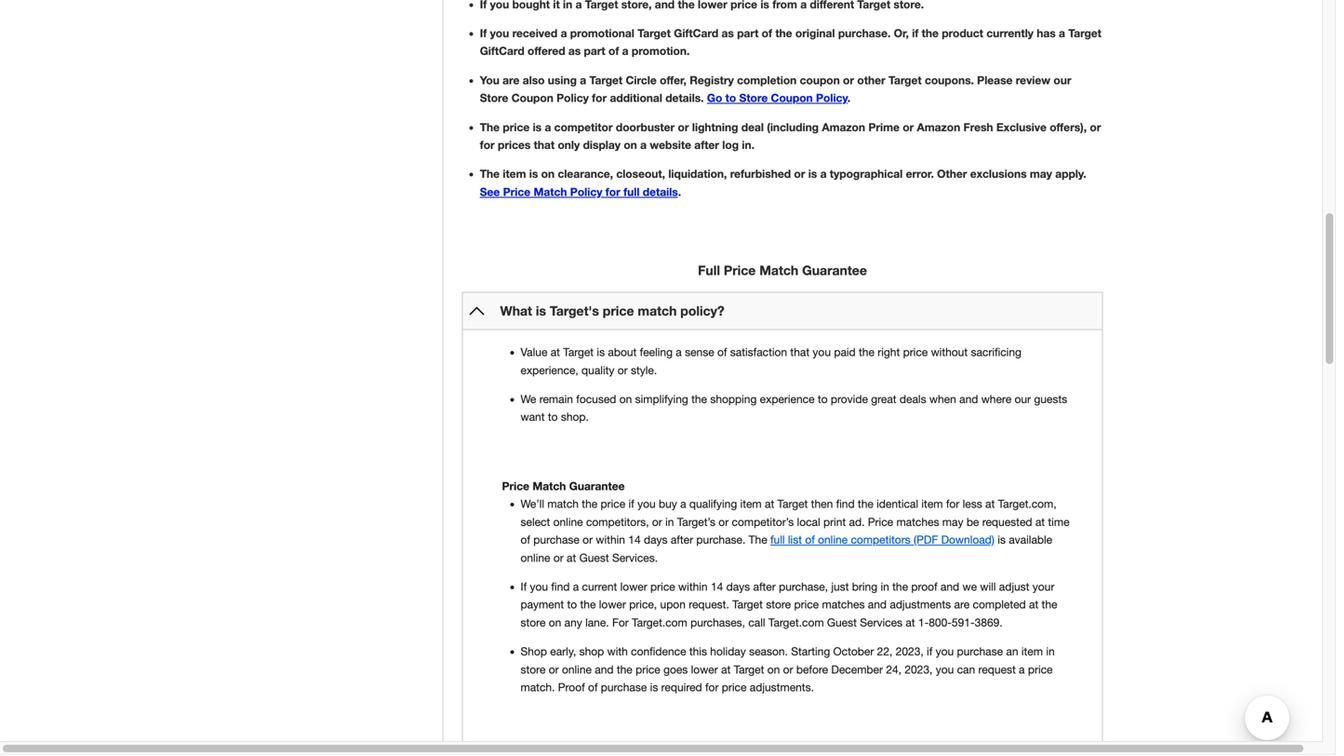 Task type: vqa. For each thing, say whether or not it's contained in the screenshot.
the right 14
yes



Task type: locate. For each thing, give the bounding box(es) containing it.
the down with
[[617, 663, 633, 676]]

is
[[533, 120, 542, 133], [530, 167, 538, 180], [809, 167, 818, 180], [536, 303, 546, 318], [597, 345, 605, 358], [998, 533, 1006, 546], [650, 681, 658, 694]]

are inside if you find a current lower price within 14 days after purchase, just bring in the proof and we will adjust your payment to the lower price, upon request. target store price matches and adjustments are completed at the store on any lane. for target.com purchases, call target.com guest services at 1-800-591-3869.
[[955, 598, 970, 611]]

what is target's price match policy?
[[500, 303, 725, 318]]

giftcard
[[674, 27, 719, 40], [480, 44, 525, 57]]

may left 'be'
[[943, 515, 964, 528]]

price inside we'll match the price if you buy a qualifying item at target then find the identical item for less at target.com, select online competitors, or in target's or competitor's local print ad. price matches may be requested at time of purchase or within 14 days after purchase. the
[[868, 515, 894, 528]]

amazon left prime
[[822, 120, 866, 133]]

original
[[796, 27, 836, 40]]

our right where
[[1015, 392, 1032, 405]]

1 horizontal spatial if
[[521, 580, 527, 593]]

is inside value at target is about feeling a sense of satisfaction that you paid the right price without sacrificing experience, quality or style.
[[597, 345, 605, 358]]

0 horizontal spatial are
[[503, 73, 520, 86]]

in right an
[[1047, 645, 1055, 658]]

services
[[860, 616, 903, 629]]

refurbished
[[731, 167, 791, 180]]

is down the price is a competitor doorbuster or lightning deal (including amazon prime or amazon fresh exclusive offers), or for prices that only display on a website after log in. at the top of the page
[[809, 167, 818, 180]]

the inside the item is on clearance, closeout, liquidation, refurbished or is a typographical error. other exclusions may apply. see price match policy for full details .
[[480, 167, 500, 180]]

1 horizontal spatial in
[[881, 580, 890, 593]]

part
[[738, 27, 759, 40], [584, 44, 606, 57]]

experience
[[760, 392, 815, 405]]

1 horizontal spatial guest
[[828, 616, 857, 629]]

call
[[749, 616, 766, 629]]

starting
[[792, 645, 831, 658]]

online down select
[[521, 551, 551, 564]]

if up payment
[[521, 580, 527, 593]]

of inside we'll match the price if you buy a qualifying item at target then find the identical item for less at target.com, select online competitors, or in target's or competitor's local print ad. price matches may be requested at time of purchase or within 14 days after purchase. the
[[521, 533, 531, 546]]

1 vertical spatial find
[[551, 580, 570, 593]]

coupons.
[[925, 73, 975, 86]]

1 vertical spatial the
[[480, 167, 500, 180]]

0 vertical spatial the
[[480, 120, 500, 133]]

quality
[[582, 363, 615, 376]]

match inside tab
[[638, 303, 677, 318]]

price up prices
[[503, 120, 530, 133]]

what is target's price match policy? tab
[[462, 292, 1104, 329]]

target up promotion.
[[638, 27, 671, 40]]

lower down 'this'
[[691, 663, 718, 676]]

a inside if you find a current lower price within 14 days after purchase, just bring in the proof and we will adjust your payment to the lower price, upon request. target store price matches and adjustments are completed at the store on any lane. for target.com purchases, call target.com guest services at 1-800-591-3869.
[[573, 580, 579, 593]]

0 horizontal spatial purchase
[[534, 533, 580, 546]]

item inside shop early, shop with confidence this holiday season. starting october 22, 2023, if you purchase an item in store or online and the price goes lower at target on or before december 24, 2023, you can request a price match. proof of purchase is required for price adjustments.
[[1022, 645, 1044, 658]]

2 the from the top
[[480, 167, 500, 180]]

the up lane.
[[580, 598, 596, 611]]

satisfaction
[[731, 345, 788, 358]]

and down shop
[[595, 663, 614, 676]]

paid
[[834, 345, 856, 358]]

0 vertical spatial purchase
[[534, 533, 580, 546]]

you inside we'll match the price if you buy a qualifying item at target then find the identical item for less at target.com, select online competitors, or in target's or competitor's local print ad. price matches may be requested at time of purchase or within 14 days after purchase. the
[[638, 497, 656, 510]]

1 horizontal spatial are
[[955, 598, 970, 611]]

0 horizontal spatial if
[[629, 497, 635, 510]]

0 vertical spatial match
[[638, 303, 677, 318]]

after inside we'll match the price if you buy a qualifying item at target then find the identical item for less at target.com, select online competitors, or in target's or competitor's local print ad. price matches may be requested at time of purchase or within 14 days after purchase. the
[[671, 533, 694, 546]]

match inside the item is on clearance, closeout, liquidation, refurbished or is a typographical error. other exclusions may apply. see price match policy for full details .
[[534, 185, 567, 198]]

to inside if you find a current lower price within 14 days after purchase, just bring in the proof and we will adjust your payment to the lower price, upon request. target store price matches and adjustments are completed at the store on any lane. for target.com purchases, call target.com guest services at 1-800-591-3869.
[[567, 598, 577, 611]]

our inside "you are also using a target circle offer, registry completion coupon or other target coupons. please review our store coupon policy for additional details."
[[1054, 73, 1072, 86]]

our right the review at the right of page
[[1054, 73, 1072, 86]]

1 vertical spatial match
[[548, 497, 579, 510]]

and
[[960, 392, 979, 405], [941, 580, 960, 593], [868, 598, 887, 611], [595, 663, 614, 676]]

if
[[913, 27, 919, 40], [629, 497, 635, 510], [927, 645, 933, 658]]

a left competitor
[[545, 120, 551, 133]]

price down holiday
[[722, 681, 747, 694]]

0 vertical spatial may
[[1030, 167, 1053, 180]]

target.com up 'starting' on the right of page
[[769, 616, 824, 629]]

item right an
[[1022, 645, 1044, 658]]

1 horizontal spatial our
[[1054, 73, 1072, 86]]

offers),
[[1050, 120, 1087, 133]]

for left less
[[947, 497, 960, 510]]

1 horizontal spatial coupon
[[771, 91, 813, 104]]

1 horizontal spatial that
[[791, 345, 810, 358]]

are inside "you are also using a target circle offer, registry completion coupon or other target coupons. please review our store coupon policy for additional details."
[[503, 73, 520, 86]]

store inside "you are also using a target circle offer, registry completion coupon or other target coupons. please review our store coupon policy for additional details."
[[480, 91, 509, 104]]

at left services. at left
[[567, 551, 577, 564]]

0 vertical spatial if
[[480, 27, 487, 40]]

1 vertical spatial matches
[[822, 598, 865, 611]]

. inside the item is on clearance, closeout, liquidation, refurbished or is a typographical error. other exclusions may apply. see price match policy for full details .
[[678, 185, 682, 198]]

800-
[[929, 616, 952, 629]]

coupon inside "you are also using a target circle offer, registry completion coupon or other target coupons. please review our store coupon policy for additional details."
[[512, 91, 554, 104]]

0 vertical spatial within
[[596, 533, 626, 546]]

coupon down the also
[[512, 91, 554, 104]]

match
[[638, 303, 677, 318], [548, 497, 579, 510]]

. down the purchase.
[[848, 91, 851, 104]]

of inside shop early, shop with confidence this holiday season. starting october 22, 2023, if you purchase an item in store or online and the price goes lower at target on or before december 24, 2023, you can request a price match. proof of purchase is required for price adjustments.
[[588, 681, 598, 694]]

1 horizontal spatial giftcard
[[674, 27, 719, 40]]

1 vertical spatial are
[[955, 598, 970, 611]]

1 vertical spatial 14
[[711, 580, 724, 593]]

1 target.com from the left
[[632, 616, 688, 629]]

0 horizontal spatial may
[[943, 515, 964, 528]]

see
[[480, 185, 500, 198]]

the right paid
[[859, 345, 875, 358]]

current
[[582, 580, 618, 593]]

policy down coupon at the top of page
[[816, 91, 848, 104]]

within inside if you find a current lower price within 14 days after purchase, just bring in the proof and we will adjust your payment to the lower price, upon request. target store price matches and adjustments are completed at the store on any lane. for target.com purchases, call target.com guest services at 1-800-591-3869.
[[679, 580, 708, 593]]

this
[[690, 645, 708, 658]]

a
[[561, 27, 567, 40], [1059, 27, 1066, 40], [623, 44, 629, 57], [580, 73, 587, 86], [545, 120, 551, 133], [641, 138, 647, 151], [821, 167, 827, 180], [676, 345, 682, 358], [681, 497, 687, 510], [573, 580, 579, 593], [1019, 663, 1025, 676]]

1 horizontal spatial matches
[[897, 515, 940, 528]]

2 coupon from the left
[[771, 91, 813, 104]]

online inside we'll match the price if you buy a qualifying item at target then find the identical item for less at target.com, select online competitors, or in target's or competitor's local print ad. price matches may be requested at time of purchase or within 14 days after purchase. the
[[554, 515, 583, 528]]

the left 'shopping'
[[692, 392, 708, 405]]

for left prices
[[480, 138, 495, 151]]

proof
[[558, 681, 585, 694]]

for inside shop early, shop with confidence this holiday season. starting october 22, 2023, if you purchase an item in store or online and the price goes lower at target on or before december 24, 2023, you can request a price match. proof of purchase is required for price adjustments.
[[706, 681, 719, 694]]

target.com
[[632, 616, 688, 629], [769, 616, 824, 629]]

find inside if you find a current lower price within 14 days after purchase, just bring in the proof and we will adjust your payment to the lower price, upon request. target store price matches and adjustments are completed at the store on any lane. for target.com purchases, call target.com guest services at 1-800-591-3869.
[[551, 580, 570, 593]]

store down purchase,
[[766, 598, 791, 611]]

is inside the price is a competitor doorbuster or lightning deal (including amazon prime or amazon fresh exclusive offers), or for prices that only display on a website after log in.
[[533, 120, 542, 133]]

0 vertical spatial part
[[738, 27, 759, 40]]

1 horizontal spatial .
[[848, 91, 851, 104]]

if up you
[[480, 27, 487, 40]]

2 horizontal spatial if
[[927, 645, 933, 658]]

at inside shop early, shop with confidence this holiday season. starting october 22, 2023, if you purchase an item in store or online and the price goes lower at target on or before december 24, 2023, you can request a price match. proof of purchase is required for price adjustments.
[[722, 663, 731, 676]]

0 vertical spatial match
[[534, 185, 567, 198]]

is down requested
[[998, 533, 1006, 546]]

policy inside the item is on clearance, closeout, liquidation, refurbished or is a typographical error. other exclusions may apply. see price match policy for full details .
[[571, 185, 603, 198]]

1 horizontal spatial if
[[913, 27, 919, 40]]

that inside value at target is about feeling a sense of satisfaction that you paid the right price without sacrificing experience, quality or style.
[[791, 345, 810, 358]]

only
[[558, 138, 580, 151]]

policy down clearance,
[[571, 185, 603, 198]]

a inside value at target is about feeling a sense of satisfaction that you paid the right price without sacrificing experience, quality or style.
[[676, 345, 682, 358]]

policy
[[557, 91, 589, 104], [816, 91, 848, 104], [571, 185, 603, 198]]

in inside if you find a current lower price within 14 days after purchase, just bring in the proof and we will adjust your payment to the lower price, upon request. target store price matches and adjustments are completed at the store on any lane. for target.com purchases, call target.com guest services at 1-800-591-3869.
[[881, 580, 890, 593]]

0 horizontal spatial store
[[480, 91, 509, 104]]

0 vertical spatial giftcard
[[674, 27, 719, 40]]

1 horizontal spatial 14
[[711, 580, 724, 593]]

shop
[[521, 645, 547, 658]]

of inside value at target is about feeling a sense of satisfaction that you paid the right price without sacrificing experience, quality or style.
[[718, 345, 727, 358]]

2 vertical spatial lower
[[691, 663, 718, 676]]

lower up 'for'
[[599, 598, 626, 611]]

the inside the price is a competitor doorbuster or lightning deal (including amazon prime or amazon fresh exclusive offers), or for prices that only display on a website after log in.
[[480, 120, 500, 133]]

2 amazon from the left
[[918, 120, 961, 133]]

1 vertical spatial lower
[[599, 598, 626, 611]]

product
[[942, 27, 984, 40]]

0 horizontal spatial our
[[1015, 392, 1032, 405]]

0 vertical spatial our
[[1054, 73, 1072, 86]]

1 horizontal spatial store
[[740, 91, 768, 104]]

if right or,
[[913, 27, 919, 40]]

where
[[982, 392, 1012, 405]]

we remain focused on simplifying the shopping experience to provide great deals when and where our guests want to shop.
[[521, 392, 1068, 423]]

after down target's
[[671, 533, 694, 546]]

matches up (pdf
[[897, 515, 940, 528]]

0 horizontal spatial after
[[671, 533, 694, 546]]

that right satisfaction
[[791, 345, 810, 358]]

0 vertical spatial guest
[[580, 551, 609, 564]]

a left current
[[573, 580, 579, 593]]

on down season.
[[768, 663, 780, 676]]

0 vertical spatial after
[[695, 138, 720, 151]]

0 horizontal spatial in
[[666, 515, 674, 528]]

1 horizontal spatial find
[[837, 497, 855, 510]]

online right select
[[554, 515, 583, 528]]

remain
[[540, 392, 573, 405]]

as right the offered
[[569, 44, 581, 57]]

store down shop
[[521, 663, 546, 676]]

0 vertical spatial matches
[[897, 515, 940, 528]]

1 vertical spatial if
[[629, 497, 635, 510]]

your
[[1033, 580, 1055, 593]]

prices
[[498, 138, 531, 151]]

store down payment
[[521, 616, 546, 629]]

exclusive
[[997, 120, 1047, 133]]

0 horizontal spatial within
[[596, 533, 626, 546]]

1 horizontal spatial full
[[771, 533, 785, 546]]

be
[[967, 515, 980, 528]]

2 vertical spatial store
[[521, 663, 546, 676]]

right
[[878, 345, 900, 358]]

you left buy
[[638, 497, 656, 510]]

the inside we remain focused on simplifying the shopping experience to provide great deals when and where our guests want to shop.
[[692, 392, 708, 405]]

at
[[551, 345, 560, 358], [765, 497, 775, 510], [986, 497, 995, 510], [1036, 515, 1046, 528], [567, 551, 577, 564], [1030, 598, 1039, 611], [906, 616, 916, 629], [722, 663, 731, 676]]

time
[[1049, 515, 1070, 528]]

is left competitor
[[533, 120, 542, 133]]

0 vertical spatial store
[[766, 598, 791, 611]]

giftcard up you
[[480, 44, 525, 57]]

circle
[[626, 73, 657, 86]]

1 horizontal spatial may
[[1030, 167, 1053, 180]]

1 coupon from the left
[[512, 91, 554, 104]]

for
[[592, 91, 607, 104], [480, 138, 495, 151], [606, 185, 621, 198], [947, 497, 960, 510], [706, 681, 719, 694]]

days up services. at left
[[644, 533, 668, 546]]

0 vertical spatial guarantee
[[803, 263, 868, 278]]

.
[[848, 91, 851, 104], [678, 185, 682, 198]]

in down buy
[[666, 515, 674, 528]]

0 horizontal spatial target.com
[[632, 616, 688, 629]]

1 vertical spatial within
[[679, 580, 708, 593]]

0 vertical spatial are
[[503, 73, 520, 86]]

at left time
[[1036, 515, 1046, 528]]

request
[[979, 663, 1016, 676]]

14 up services. at left
[[629, 533, 641, 546]]

target
[[638, 27, 671, 40], [1069, 27, 1102, 40], [590, 73, 623, 86], [889, 73, 922, 86], [564, 345, 594, 358], [778, 497, 808, 510], [733, 598, 763, 611], [734, 663, 765, 676]]

1 vertical spatial in
[[881, 580, 890, 593]]

price inside the item is on clearance, closeout, liquidation, refurbished or is a typographical error. other exclusions may apply. see price match policy for full details .
[[503, 185, 531, 198]]

proof
[[912, 580, 938, 593]]

for right required
[[706, 681, 719, 694]]

find up print
[[837, 497, 855, 510]]

1 horizontal spatial days
[[727, 580, 751, 593]]

0 vertical spatial days
[[644, 533, 668, 546]]

1 vertical spatial match
[[760, 263, 799, 278]]

purchase down with
[[601, 681, 647, 694]]

you inside if you find a current lower price within 14 days after purchase, just bring in the proof and we will adjust your payment to the lower price, upon request. target store price matches and adjustments are completed at the store on any lane. for target.com purchases, call target.com guest services at 1-800-591-3869.
[[530, 580, 548, 593]]

item inside the item is on clearance, closeout, liquidation, refurbished or is a typographical error. other exclusions may apply. see price match policy for full details .
[[503, 167, 526, 180]]

if inside if you find a current lower price within 14 days after purchase, just bring in the proof and we will adjust your payment to the lower price, upon request. target store price matches and adjustments are completed at the store on any lane. for target.com purchases, call target.com guest services at 1-800-591-3869.
[[521, 580, 527, 593]]

is left required
[[650, 681, 658, 694]]

1 horizontal spatial purchase
[[601, 681, 647, 694]]

store inside shop early, shop with confidence this holiday season. starting october 22, 2023, if you purchase an item in store or online and the price goes lower at target on or before december 24, 2023, you can request a price match. proof of purchase is required for price adjustments.
[[521, 663, 546, 676]]

may
[[1030, 167, 1053, 180], [943, 515, 964, 528]]

2 vertical spatial if
[[927, 645, 933, 658]]

2023, up 24,
[[896, 645, 924, 658]]

0 vertical spatial .
[[848, 91, 851, 104]]

lower inside shop early, shop with confidence this holiday season. starting october 22, 2023, if you purchase an item in store or online and the price goes lower at target on or before december 24, 2023, you can request a price match. proof of purchase is required for price adjustments.
[[691, 663, 718, 676]]

upon
[[661, 598, 686, 611]]

2 horizontal spatial after
[[754, 580, 776, 593]]

of right 'sense'
[[718, 345, 727, 358]]

price up about
[[603, 303, 634, 318]]

may inside the item is on clearance, closeout, liquidation, refurbished or is a typographical error. other exclusions may apply. see price match policy for full details .
[[1030, 167, 1053, 180]]

or inside is available online or at guest services.
[[554, 551, 564, 564]]

0 vertical spatial lower
[[621, 580, 648, 593]]

0 vertical spatial if
[[913, 27, 919, 40]]

target up the quality
[[564, 345, 594, 358]]

1 horizontal spatial guarantee
[[803, 263, 868, 278]]

of down select
[[521, 533, 531, 546]]

are right you
[[503, 73, 520, 86]]

policy down using
[[557, 91, 589, 104]]

1 vertical spatial guarantee
[[569, 479, 625, 493]]

if inside if you received a promotional target giftcard as part of the original purchase. or, if the product currently has a target giftcard offered as part of a promotion.
[[480, 27, 487, 40]]

matches
[[897, 515, 940, 528], [822, 598, 865, 611]]

0 horizontal spatial .
[[678, 185, 682, 198]]

are
[[503, 73, 520, 86], [955, 598, 970, 611]]

on up see price match policy for full details link
[[542, 167, 555, 180]]

a right request
[[1019, 663, 1025, 676]]

on right "focused"
[[620, 392, 632, 405]]

price right see
[[503, 185, 531, 198]]

feeling
[[640, 345, 673, 358]]

1 horizontal spatial match
[[638, 303, 677, 318]]

0 horizontal spatial guarantee
[[569, 479, 625, 493]]

match down clearance,
[[534, 185, 567, 198]]

at down your on the right of the page
[[1030, 598, 1039, 611]]

adjustments.
[[750, 681, 815, 694]]

policy inside "you are also using a target circle offer, registry completion coupon or other target coupons. please review our store coupon policy for additional details."
[[557, 91, 589, 104]]

price
[[503, 120, 530, 133], [603, 303, 634, 318], [904, 345, 928, 358], [601, 497, 626, 510], [651, 580, 676, 593], [795, 598, 819, 611], [636, 663, 661, 676], [1029, 663, 1053, 676], [722, 681, 747, 694]]

item right identical
[[922, 497, 944, 510]]

days up request.
[[727, 580, 751, 593]]

target inside we'll match the price if you buy a qualifying item at target then find the identical item for less at target.com, select online competitors, or in target's or competitor's local print ad. price matches may be requested at time of purchase or within 14 days after purchase. the
[[778, 497, 808, 510]]

promotion.
[[632, 44, 690, 57]]

website
[[650, 138, 692, 151]]

after inside the price is a competitor doorbuster or lightning deal (including amazon prime or amazon fresh exclusive offers), or for prices that only display on a website after log in.
[[695, 138, 720, 151]]

0 horizontal spatial match
[[548, 497, 579, 510]]

deals
[[900, 392, 927, 405]]

circle arrow s image
[[470, 304, 485, 318]]

coupon up (including
[[771, 91, 813, 104]]

0 vertical spatial in
[[666, 515, 674, 528]]

if for if you find a current lower price within 14 days after purchase, just bring in the proof and we will adjust your payment to the lower price, upon request. target store price matches and adjustments are completed at the store on any lane. for target.com purchases, call target.com guest services at 1-800-591-3869.
[[521, 580, 527, 593]]

2023, right 24,
[[905, 663, 933, 676]]

guests
[[1035, 392, 1068, 405]]

in right the bring
[[881, 580, 890, 593]]

1 horizontal spatial within
[[679, 580, 708, 593]]

0 horizontal spatial giftcard
[[480, 44, 525, 57]]

1 horizontal spatial after
[[695, 138, 720, 151]]

details
[[643, 185, 678, 198]]

value at target is about feeling a sense of satisfaction that you paid the right price without sacrificing experience, quality or style.
[[521, 345, 1022, 376]]

purchase
[[534, 533, 580, 546], [957, 645, 1004, 658], [601, 681, 647, 694]]

1 vertical spatial guest
[[828, 616, 857, 629]]

match up we'll
[[533, 479, 566, 493]]

is right what
[[536, 303, 546, 318]]

matches inside we'll match the price if you buy a qualifying item at target then find the identical item for less at target.com, select online competitors, or in target's or competitor's local print ad. price matches may be requested at time of purchase or within 14 days after purchase. the
[[897, 515, 940, 528]]

holiday
[[711, 645, 746, 658]]

purchase down select
[[534, 533, 580, 546]]

1 vertical spatial days
[[727, 580, 751, 593]]

for inside "you are also using a target circle offer, registry completion coupon or other target coupons. please review our store coupon policy for additional details."
[[592, 91, 607, 104]]

item
[[503, 167, 526, 180], [741, 497, 762, 510], [922, 497, 944, 510], [1022, 645, 1044, 658]]

1 vertical spatial .
[[678, 185, 682, 198]]

guest inside if you find a current lower price within 14 days after purchase, just bring in the proof and we will adjust your payment to the lower price, upon request. target store price matches and adjustments are completed at the store on any lane. for target.com purchases, call target.com guest services at 1-800-591-3869.
[[828, 616, 857, 629]]

1 vertical spatial that
[[791, 345, 810, 358]]

on down doorbuster
[[624, 138, 638, 151]]

1 vertical spatial as
[[569, 44, 581, 57]]

on inside the item is on clearance, closeout, liquidation, refurbished or is a typographical error. other exclusions may apply. see price match policy for full details .
[[542, 167, 555, 180]]

0 horizontal spatial coupon
[[512, 91, 554, 104]]

target inside shop early, shop with confidence this holiday season. starting october 22, 2023, if you purchase an item in store or online and the price goes lower at target on or before december 24, 2023, you can request a price match. proof of purchase is required for price adjustments.
[[734, 663, 765, 676]]

prime
[[869, 120, 900, 133]]

1 horizontal spatial part
[[738, 27, 759, 40]]

0 horizontal spatial that
[[534, 138, 555, 151]]

2 horizontal spatial in
[[1047, 645, 1055, 658]]

december
[[832, 663, 883, 676]]

want
[[521, 410, 545, 423]]

store
[[480, 91, 509, 104], [740, 91, 768, 104]]

0 horizontal spatial 14
[[629, 533, 641, 546]]

match up feeling
[[638, 303, 677, 318]]

competitors
[[851, 533, 911, 546]]

liquidation,
[[669, 167, 727, 180]]

price inside we'll match the price if you buy a qualifying item at target then find the identical item for less at target.com, select online competitors, or in target's or competitor's local print ad. price matches may be requested at time of purchase or within 14 days after purchase. the
[[601, 497, 626, 510]]

as up registry at the top right
[[722, 27, 734, 40]]

value
[[521, 345, 548, 358]]

the left original
[[776, 27, 793, 40]]

identical
[[877, 497, 919, 510]]

matches down just
[[822, 598, 865, 611]]

on
[[624, 138, 638, 151], [542, 167, 555, 180], [620, 392, 632, 405], [549, 616, 562, 629], [768, 663, 780, 676]]

on left 'any' at the bottom left of page
[[549, 616, 562, 629]]

online
[[554, 515, 583, 528], [818, 533, 848, 546], [521, 551, 551, 564], [562, 663, 592, 676]]

purchase up can
[[957, 645, 1004, 658]]

a right using
[[580, 73, 587, 86]]

the
[[776, 27, 793, 40], [922, 27, 939, 40], [859, 345, 875, 358], [692, 392, 708, 405], [582, 497, 598, 510], [858, 497, 874, 510], [893, 580, 909, 593], [580, 598, 596, 611], [1042, 598, 1058, 611], [617, 663, 633, 676]]

1 horizontal spatial amazon
[[918, 120, 961, 133]]

part up completion
[[738, 27, 759, 40]]

completion
[[737, 73, 797, 86]]

please
[[978, 73, 1013, 86]]

2 vertical spatial in
[[1047, 645, 1055, 658]]

when
[[930, 392, 957, 405]]

0 horizontal spatial part
[[584, 44, 606, 57]]

to
[[726, 91, 737, 104], [818, 392, 828, 405], [548, 410, 558, 423], [567, 598, 577, 611]]

0 vertical spatial that
[[534, 138, 555, 151]]

0 vertical spatial 14
[[629, 533, 641, 546]]

1 store from the left
[[480, 91, 509, 104]]

at up experience,
[[551, 345, 560, 358]]

if inside if you received a promotional target giftcard as part of the original purchase. or, if the product currently has a target giftcard offered as part of a promotion.
[[913, 27, 919, 40]]

go to store coupon policy link
[[707, 91, 848, 104]]

1 the from the top
[[480, 120, 500, 133]]

0 horizontal spatial find
[[551, 580, 570, 593]]

to right go
[[726, 91, 737, 104]]

you left paid
[[813, 345, 831, 358]]

1 vertical spatial if
[[521, 580, 527, 593]]

is up the quality
[[597, 345, 605, 358]]

1 vertical spatial our
[[1015, 392, 1032, 405]]

guarantee
[[803, 263, 868, 278], [569, 479, 625, 493]]

1 vertical spatial may
[[943, 515, 964, 528]]

store down you
[[480, 91, 509, 104]]

of up completion
[[762, 27, 773, 40]]



Task type: describe. For each thing, give the bounding box(es) containing it.
the right or,
[[922, 27, 939, 40]]

1 horizontal spatial as
[[722, 27, 734, 40]]

a inside "you are also using a target circle offer, registry completion coupon or other target coupons. please review our store coupon policy for additional details."
[[580, 73, 587, 86]]

is available online or at guest services.
[[521, 533, 1053, 564]]

price right request
[[1029, 663, 1053, 676]]

list
[[788, 533, 802, 546]]

if inside shop early, shop with confidence this holiday season. starting october 22, 2023, if you purchase an item in store or online and the price goes lower at target on or before december 24, 2023, you can request a price match. proof of purchase is required for price adjustments.
[[927, 645, 933, 658]]

or right prime
[[903, 120, 914, 133]]

target's
[[550, 303, 599, 318]]

you left can
[[936, 663, 954, 676]]

is inside tab
[[536, 303, 546, 318]]

online down print
[[818, 533, 848, 546]]

any
[[565, 616, 583, 629]]

sense
[[685, 345, 715, 358]]

you inside if you received a promotional target giftcard as part of the original purchase. or, if the product currently has a target giftcard offered as part of a promotion.
[[490, 27, 509, 40]]

for
[[613, 616, 629, 629]]

policy for refurbished
[[571, 185, 603, 198]]

or up purchase. the
[[719, 515, 729, 528]]

is down prices
[[530, 167, 538, 180]]

of down promotional
[[609, 44, 619, 57]]

received
[[513, 27, 558, 40]]

competitors,
[[586, 515, 649, 528]]

to left the provide
[[818, 392, 828, 405]]

target right has
[[1069, 27, 1102, 40]]

request.
[[689, 598, 730, 611]]

the for the item is on clearance, closeout, liquidation, refurbished or is a typographical error. other exclusions may apply. see price match policy for full details .
[[480, 167, 500, 180]]

target.com,
[[999, 497, 1057, 510]]

the inside shop early, shop with confidence this holiday season. starting october 22, 2023, if you purchase an item in store or online and the price goes lower at target on or before december 24, 2023, you can request a price match. proof of purchase is required for price adjustments.
[[617, 663, 633, 676]]

a down promotional
[[623, 44, 629, 57]]

target inside if you find a current lower price within 14 days after purchase, just bring in the proof and we will adjust your payment to the lower price, upon request. target store price matches and adjustments are completed at the store on any lane. for target.com purchases, call target.com guest services at 1-800-591-3869.
[[733, 598, 763, 611]]

coupon
[[800, 73, 840, 86]]

display
[[583, 138, 621, 151]]

1 vertical spatial 2023,
[[905, 663, 933, 676]]

at inside value at target is about feeling a sense of satisfaction that you paid the right price without sacrificing experience, quality or style.
[[551, 345, 560, 358]]

we'll match the price if you buy a qualifying item at target then find the identical item for less at target.com, select online competitors, or in target's or competitor's local print ad. price matches may be requested at time of purchase or within 14 days after purchase. the
[[521, 497, 1070, 546]]

registry
[[690, 73, 734, 86]]

14 inside if you find a current lower price within 14 days after purchase, just bring in the proof and we will adjust your payment to the lower price, upon request. target store price matches and adjustments are completed at the store on any lane. for target.com purchases, call target.com guest services at 1-800-591-3869.
[[711, 580, 724, 593]]

just
[[832, 580, 849, 593]]

find inside we'll match the price if you buy a qualifying item at target then find the identical item for less at target.com, select online competitors, or in target's or competitor's local print ad. price matches may be requested at time of purchase or within 14 days after purchase. the
[[837, 497, 855, 510]]

online inside shop early, shop with confidence this holiday season. starting october 22, 2023, if you purchase an item in store or online and the price goes lower at target on or before december 24, 2023, you can request a price match. proof of purchase is required for price adjustments.
[[562, 663, 592, 676]]

apply.
[[1056, 167, 1087, 180]]

for inside the price is a competitor doorbuster or lightning deal (including amazon prime or amazon fresh exclusive offers), or for prices that only display on a website after log in.
[[480, 138, 495, 151]]

is inside is available online or at guest services.
[[998, 533, 1006, 546]]

or down buy
[[652, 515, 663, 528]]

full price match guarantee
[[698, 263, 868, 278]]

(pdf
[[914, 533, 939, 546]]

less
[[963, 497, 983, 510]]

or inside value at target is about feeling a sense of satisfaction that you paid the right price without sacrificing experience, quality or style.
[[618, 363, 628, 376]]

after inside if you find a current lower price within 14 days after purchase, just bring in the proof and we will adjust your payment to the lower price, upon request. target store price matches and adjustments are completed at the store on any lane. for target.com purchases, call target.com guest services at 1-800-591-3869.
[[754, 580, 776, 593]]

a up the offered
[[561, 27, 567, 40]]

the down price match guarantee
[[582, 497, 598, 510]]

shop.
[[561, 410, 589, 423]]

price up we'll
[[502, 479, 530, 493]]

our inside we remain focused on simplifying the shopping experience to provide great deals when and where our guests want to shop.
[[1015, 392, 1032, 405]]

in inside shop early, shop with confidence this holiday season. starting october 22, 2023, if you purchase an item in store or online and the price goes lower at target on or before december 24, 2023, you can request a price match. proof of purchase is required for price adjustments.
[[1047, 645, 1055, 658]]

at right less
[[986, 497, 995, 510]]

to down the remain
[[548, 410, 558, 423]]

download)
[[942, 533, 995, 546]]

on inside the price is a competitor doorbuster or lightning deal (including amazon prime or amazon fresh exclusive offers), or for prices that only display on a website after log in.
[[624, 138, 638, 151]]

0 vertical spatial 2023,
[[896, 645, 924, 658]]

typographical
[[830, 167, 903, 180]]

experience,
[[521, 363, 579, 376]]

promotional
[[571, 27, 635, 40]]

14 inside we'll match the price if you buy a qualifying item at target then find the identical item for less at target.com, select online competitors, or in target's or competitor's local print ad. price matches may be requested at time of purchase or within 14 days after purchase. the
[[629, 533, 641, 546]]

that inside the price is a competitor doorbuster or lightning deal (including amazon prime or amazon fresh exclusive offers), or for prices that only display on a website after log in.
[[534, 138, 555, 151]]

without
[[932, 345, 968, 358]]

exclusions
[[971, 167, 1027, 180]]

at left '1-'
[[906, 616, 916, 629]]

purchases,
[[691, 616, 746, 629]]

doorbuster
[[616, 120, 675, 133]]

item up competitor's
[[741, 497, 762, 510]]

and up services
[[868, 598, 887, 611]]

a inside shop early, shop with confidence this holiday season. starting october 22, 2023, if you purchase an item in store or online and the price goes lower at target on or before december 24, 2023, you can request a price match. proof of purchase is required for price adjustments.
[[1019, 663, 1025, 676]]

full
[[698, 263, 721, 278]]

on inside if you find a current lower price within 14 days after purchase, just bring in the proof and we will adjust your payment to the lower price, upon request. target store price matches and adjustments are completed at the store on any lane. for target.com purchases, call target.com guest services at 1-800-591-3869.
[[549, 616, 562, 629]]

or inside the item is on clearance, closeout, liquidation, refurbished or is a typographical error. other exclusions may apply. see price match policy for full details .
[[794, 167, 806, 180]]

for inside the item is on clearance, closeout, liquidation, refurbished or is a typographical error. other exclusions may apply. see price match policy for full details .
[[606, 185, 621, 198]]

deal
[[742, 120, 764, 133]]

details.
[[666, 91, 704, 104]]

days inside we'll match the price if you buy a qualifying item at target then find the identical item for less at target.com, select online competitors, or in target's or competitor's local print ad. price matches may be requested at time of purchase or within 14 days after purchase. the
[[644, 533, 668, 546]]

go
[[707, 91, 723, 104]]

24,
[[887, 663, 902, 676]]

and inside we remain focused on simplifying the shopping experience to provide great deals when and where our guests want to shop.
[[960, 392, 979, 405]]

shop early, shop with confidence this holiday season. starting october 22, 2023, if you purchase an item in store or online and the price goes lower at target on or before december 24, 2023, you can request a price match. proof of purchase is required for price adjustments.
[[521, 645, 1055, 694]]

local
[[797, 515, 821, 528]]

shopping
[[711, 392, 757, 405]]

on inside we remain focused on simplifying the shopping experience to provide great deals when and where our guests want to shop.
[[620, 392, 632, 405]]

lower for confidence
[[691, 663, 718, 676]]

matches inside if you find a current lower price within 14 days after purchase, just bring in the proof and we will adjust your payment to the lower price, upon request. target store price matches and adjustments are completed at the store on any lane. for target.com purchases, call target.com guest services at 1-800-591-3869.
[[822, 598, 865, 611]]

we
[[963, 580, 978, 593]]

price down purchase,
[[795, 598, 819, 611]]

or inside "you are also using a target circle offer, registry completion coupon or other target coupons. please review our store coupon policy for additional details."
[[844, 73, 855, 86]]

or up adjustments.
[[784, 663, 794, 676]]

buy
[[659, 497, 678, 510]]

purchase inside we'll match the price if you buy a qualifying item at target then find the identical item for less at target.com, select online competitors, or in target's or competitor's local print ad. price matches may be requested at time of purchase or within 14 days after purchase. the
[[534, 533, 580, 546]]

on inside shop early, shop with confidence this holiday season. starting october 22, 2023, if you purchase an item in store or online and the price goes lower at target on or before december 24, 2023, you can request a price match. proof of purchase is required for price adjustments.
[[768, 663, 780, 676]]

completed
[[973, 598, 1027, 611]]

offered
[[528, 44, 566, 57]]

price inside the price is a competitor doorbuster or lightning deal (including amazon prime or amazon fresh exclusive offers), or for prices that only display on a website after log in.
[[503, 120, 530, 133]]

a down doorbuster
[[641, 138, 647, 151]]

online inside is available online or at guest services.
[[521, 551, 551, 564]]

go to store coupon policy .
[[707, 91, 851, 104]]

review
[[1016, 73, 1051, 86]]

match inside we'll match the price if you buy a qualifying item at target then find the identical item for less at target.com, select online competitors, or in target's or competitor's local print ad. price matches may be requested at time of purchase or within 14 days after purchase. the
[[548, 497, 579, 510]]

an
[[1007, 645, 1019, 658]]

lower for current
[[599, 598, 626, 611]]

2 target.com from the left
[[769, 616, 824, 629]]

and inside shop early, shop with confidence this holiday season. starting october 22, 2023, if you purchase an item in store or online and the price goes lower at target on or before december 24, 2023, you can request a price match. proof of purchase is required for price adjustments.
[[595, 663, 614, 676]]

available
[[1009, 533, 1053, 546]]

1 vertical spatial full
[[771, 533, 785, 546]]

adjustments
[[890, 598, 952, 611]]

full list of online competitors (pdf download)
[[771, 533, 995, 546]]

lane.
[[586, 616, 609, 629]]

at up competitor's
[[765, 497, 775, 510]]

is inside shop early, shop with confidence this holiday season. starting october 22, 2023, if you purchase an item in store or online and the price goes lower at target on or before december 24, 2023, you can request a price match. proof of purchase is required for price adjustments.
[[650, 681, 658, 694]]

2 vertical spatial match
[[533, 479, 566, 493]]

may inside we'll match the price if you buy a qualifying item at target then find the identical item for less at target.com, select online competitors, or in target's or competitor's local print ad. price matches may be requested at time of purchase or within 14 days after purchase. the
[[943, 515, 964, 528]]

price match guarantee
[[502, 479, 625, 493]]

price up upon
[[651, 580, 676, 593]]

in inside we'll match the price if you buy a qualifying item at target then find the identical item for less at target.com, select online competitors, or in target's or competitor's local print ad. price matches may be requested at time of purchase or within 14 days after purchase. the
[[666, 515, 674, 528]]

select
[[521, 515, 550, 528]]

1 vertical spatial giftcard
[[480, 44, 525, 57]]

confidence
[[631, 645, 687, 658]]

full inside the item is on clearance, closeout, liquidation, refurbished or is a typographical error. other exclusions may apply. see price match policy for full details .
[[624, 185, 640, 198]]

target inside value at target is about feeling a sense of satisfaction that you paid the right price without sacrificing experience, quality or style.
[[564, 345, 594, 358]]

22,
[[878, 645, 893, 658]]

1 vertical spatial purchase
[[957, 645, 1004, 658]]

style.
[[631, 363, 657, 376]]

1 vertical spatial store
[[521, 616, 546, 629]]

offer,
[[660, 73, 687, 86]]

days inside if you find a current lower price within 14 days after purchase, just bring in the proof and we will adjust your payment to the lower price, upon request. target store price matches and adjustments are completed at the store on any lane. for target.com purchases, call target.com guest services at 1-800-591-3869.
[[727, 580, 751, 593]]

for inside we'll match the price if you buy a qualifying item at target then find the identical item for less at target.com, select online competitors, or in target's or competitor's local print ad. price matches may be requested at time of purchase or within 14 days after purchase. the
[[947, 497, 960, 510]]

2 store from the left
[[740, 91, 768, 104]]

qualifying
[[690, 497, 738, 510]]

the inside value at target is about feeling a sense of satisfaction that you paid the right price without sacrificing experience, quality or style.
[[859, 345, 875, 358]]

of right list
[[806, 533, 815, 546]]

requested
[[983, 515, 1033, 528]]

3869.
[[975, 616, 1003, 629]]

the item is on clearance, closeout, liquidation, refurbished or is a typographical error. other exclusions may apply. see price match policy for full details .
[[480, 167, 1087, 198]]

1 amazon from the left
[[822, 120, 866, 133]]

the down your on the right of the page
[[1042, 598, 1058, 611]]

the for the price is a competitor doorbuster or lightning deal (including amazon prime or amazon fresh exclusive offers), or for prices that only display on a website after log in.
[[480, 120, 500, 133]]

guest inside is available online or at guest services.
[[580, 551, 609, 564]]

adjust
[[1000, 580, 1030, 593]]

focused
[[577, 392, 617, 405]]

price right full at the top
[[724, 263, 756, 278]]

and left we
[[941, 580, 960, 593]]

target up 'additional'
[[590, 73, 623, 86]]

target's
[[678, 515, 716, 528]]

a inside we'll match the price if you buy a qualifying item at target then find the identical item for less at target.com, select online competitors, or in target's or competitor's local print ad. price matches may be requested at time of purchase or within 14 days after purchase. the
[[681, 497, 687, 510]]

if you received a promotional target giftcard as part of the original purchase. or, if the product currently has a target giftcard offered as part of a promotion.
[[480, 27, 1102, 57]]

target right other
[[889, 73, 922, 86]]

policy for offer,
[[557, 91, 589, 104]]

in.
[[742, 138, 755, 151]]

other
[[938, 167, 968, 180]]

within inside we'll match the price if you buy a qualifying item at target then find the identical item for less at target.com, select online competitors, or in target's or competitor's local print ad. price matches may be requested at time of purchase or within 14 days after purchase. the
[[596, 533, 626, 546]]

required
[[662, 681, 703, 694]]

with
[[608, 645, 628, 658]]

if inside we'll match the price if you buy a qualifying item at target then find the identical item for less at target.com, select online competitors, or in target's or competitor's local print ad. price matches may be requested at time of purchase or within 14 days after purchase. the
[[629, 497, 635, 510]]

or up website
[[678, 120, 689, 133]]

the up ad.
[[858, 497, 874, 510]]

0 horizontal spatial as
[[569, 44, 581, 57]]

also
[[523, 73, 545, 86]]

services.
[[613, 551, 658, 564]]

at inside is available online or at guest services.
[[567, 551, 577, 564]]

goes
[[664, 663, 688, 676]]

simplifying
[[636, 392, 689, 405]]

1-
[[919, 616, 929, 629]]

price inside value at target is about feeling a sense of satisfaction that you paid the right price without sacrificing experience, quality or style.
[[904, 345, 928, 358]]

can
[[958, 663, 976, 676]]

a inside the item is on clearance, closeout, liquidation, refurbished or is a typographical error. other exclusions may apply. see price match policy for full details .
[[821, 167, 827, 180]]

price down confidence in the bottom of the page
[[636, 663, 661, 676]]

you down the 800-
[[936, 645, 954, 658]]

great
[[872, 392, 897, 405]]

or right offers),
[[1091, 120, 1102, 133]]

other
[[858, 73, 886, 86]]

price inside what is target's price match policy? tab
[[603, 303, 634, 318]]

2 vertical spatial purchase
[[601, 681, 647, 694]]

provide
[[831, 392, 869, 405]]

if for if you received a promotional target giftcard as part of the original purchase. or, if the product currently has a target giftcard offered as part of a promotion.
[[480, 27, 487, 40]]

a right has
[[1059, 27, 1066, 40]]

you inside value at target is about feeling a sense of satisfaction that you paid the right price without sacrificing experience, quality or style.
[[813, 345, 831, 358]]

or down competitors,
[[583, 533, 593, 546]]

or down 'early,'
[[549, 663, 559, 676]]

the left proof
[[893, 580, 909, 593]]

we
[[521, 392, 537, 405]]

sacrificing
[[971, 345, 1022, 358]]

policy?
[[681, 303, 725, 318]]



